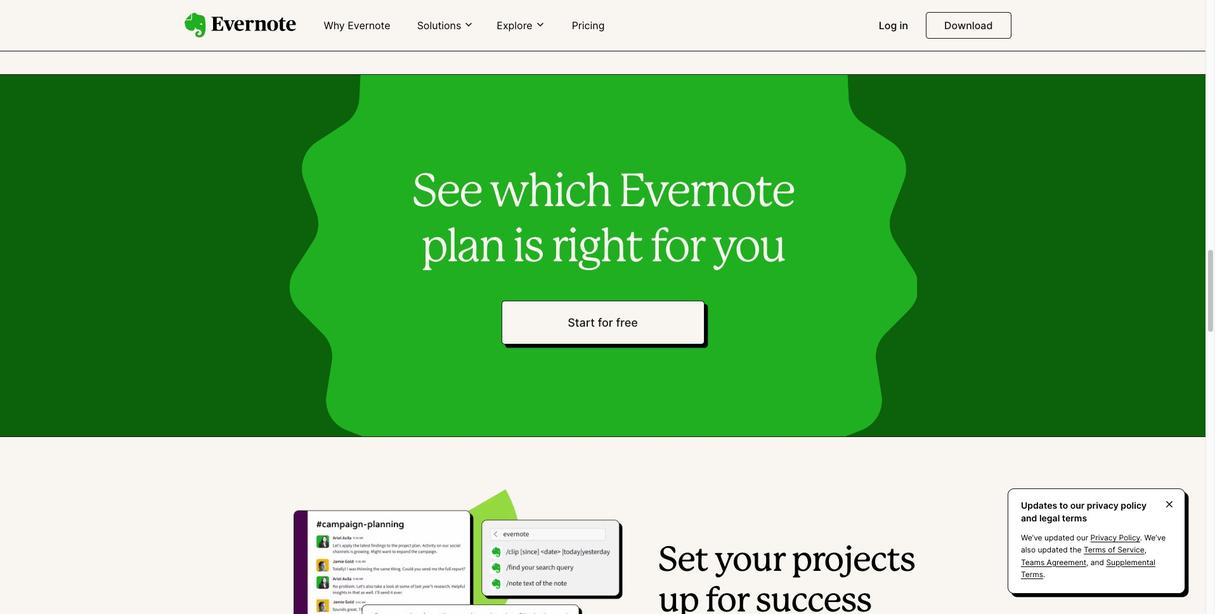 Task type: describe. For each thing, give the bounding box(es) containing it.
is
[[513, 227, 543, 270]]

your
[[715, 545, 786, 577]]

explore
[[497, 19, 533, 32]]

0 horizontal spatial evernote
[[348, 19, 391, 32]]

for inside the set your projects up for success
[[706, 587, 749, 614]]

to
[[1060, 500, 1069, 511]]

start
[[568, 316, 595, 329]]

see
[[412, 172, 482, 215]]

. for . we've also updated the
[[1141, 533, 1143, 543]]

log
[[879, 19, 897, 32]]

for inside see which evernote plan is right for you
[[650, 227, 704, 270]]

teams agreement link
[[1022, 558, 1087, 567]]

solutions button
[[413, 18, 478, 32]]

log in link
[[872, 14, 916, 38]]

supplemental
[[1107, 558, 1156, 567]]

our for privacy
[[1071, 500, 1085, 511]]

set
[[658, 545, 708, 577]]

note-from-meeting screen image
[[571, 0, 928, 24]]

download
[[945, 19, 993, 32]]

terms
[[1063, 512, 1088, 523]]

projects
[[792, 545, 916, 577]]

evernote logo image
[[184, 13, 296, 38]]

pricing link
[[565, 14, 613, 38]]

we've updated our privacy policy
[[1022, 533, 1141, 543]]

supplemental terms link
[[1022, 558, 1156, 579]]

. we've also updated the
[[1022, 533, 1166, 555]]

our for privacy
[[1077, 533, 1089, 543]]

explore button
[[493, 18, 549, 32]]

also
[[1022, 545, 1036, 555]]

up
[[658, 587, 699, 614]]

see which evernote plan is right for you
[[412, 172, 794, 270]]

1 we've from the left
[[1022, 533, 1043, 543]]

0 vertical spatial updated
[[1045, 533, 1075, 543]]

the
[[1070, 545, 1082, 555]]

updates
[[1022, 500, 1058, 511]]

1 vertical spatial ,
[[1087, 558, 1089, 567]]

log in
[[879, 19, 909, 32]]

start for free
[[568, 316, 638, 329]]

1 horizontal spatial ,
[[1145, 545, 1147, 555]]

solutions
[[417, 19, 462, 32]]

right
[[551, 227, 642, 270]]

terms of service link
[[1084, 545, 1145, 555]]

terms inside supplemental terms
[[1022, 570, 1044, 579]]

privacy
[[1087, 500, 1119, 511]]



Task type: locate. For each thing, give the bounding box(es) containing it.
0 vertical spatial .
[[1141, 533, 1143, 543]]

why evernote
[[324, 19, 391, 32]]

0 vertical spatial ,
[[1145, 545, 1147, 555]]

you
[[712, 227, 785, 270]]

updated up teams agreement link
[[1038, 545, 1068, 555]]

0 vertical spatial evernote
[[348, 19, 391, 32]]

0 vertical spatial for
[[650, 227, 704, 270]]

0 vertical spatial our
[[1071, 500, 1085, 511]]

.
[[1141, 533, 1143, 543], [1044, 570, 1046, 579]]

1 horizontal spatial and
[[1091, 558, 1105, 567]]

why evernote link
[[316, 14, 398, 38]]

and down . we've also updated the
[[1091, 558, 1105, 567]]

1 horizontal spatial evernote
[[619, 172, 794, 215]]

2 we've from the left
[[1145, 533, 1166, 543]]

. up service
[[1141, 533, 1143, 543]]

evernote inside see which evernote plan is right for you
[[619, 172, 794, 215]]

success
[[756, 587, 872, 614]]

our up the the
[[1077, 533, 1089, 543]]

, up supplemental
[[1145, 545, 1147, 555]]

0 horizontal spatial ,
[[1087, 558, 1089, 567]]

why
[[324, 19, 345, 32]]

1 vertical spatial .
[[1044, 570, 1046, 579]]

updates to our privacy policy and legal terms
[[1022, 500, 1147, 523]]

. for .
[[1044, 570, 1046, 579]]

for
[[650, 227, 704, 270], [598, 316, 613, 329], [706, 587, 749, 614]]

terms down the privacy on the right bottom
[[1084, 545, 1107, 555]]

we've right the "policy"
[[1145, 533, 1166, 543]]

2 horizontal spatial for
[[706, 587, 749, 614]]

1 horizontal spatial terms
[[1084, 545, 1107, 555]]

teams
[[1022, 558, 1045, 567]]

for inside 'start for free' link
[[598, 316, 613, 329]]

1 horizontal spatial .
[[1141, 533, 1143, 543]]

1 vertical spatial updated
[[1038, 545, 1068, 555]]

, down . we've also updated the
[[1087, 558, 1089, 567]]

agreement
[[1047, 558, 1087, 567]]

start for free link
[[502, 301, 705, 344]]

0 horizontal spatial for
[[598, 316, 613, 329]]

download link
[[926, 12, 1012, 39]]

supplemental terms
[[1022, 558, 1156, 579]]

1 vertical spatial and
[[1091, 558, 1105, 567]]

in
[[900, 19, 909, 32]]

terms of service , teams agreement , and
[[1022, 545, 1147, 567]]

we've up the also
[[1022, 533, 1043, 543]]

updated
[[1045, 533, 1075, 543], [1038, 545, 1068, 555]]

service
[[1118, 545, 1145, 555]]

2 vertical spatial for
[[706, 587, 749, 614]]

1 vertical spatial our
[[1077, 533, 1089, 543]]

privacy policy link
[[1091, 533, 1141, 543]]

our
[[1071, 500, 1085, 511], [1077, 533, 1089, 543]]

0 horizontal spatial and
[[1022, 512, 1038, 523]]

evernote
[[348, 19, 391, 32], [619, 172, 794, 215]]

policy
[[1121, 500, 1147, 511]]

our up terms
[[1071, 500, 1085, 511]]

. down teams agreement link
[[1044, 570, 1046, 579]]

1 vertical spatial evernote
[[619, 172, 794, 215]]

terms down teams
[[1022, 570, 1044, 579]]

we've
[[1022, 533, 1043, 543], [1145, 533, 1166, 543]]

0 horizontal spatial .
[[1044, 570, 1046, 579]]

. inside . we've also updated the
[[1141, 533, 1143, 543]]

0 vertical spatial terms
[[1084, 545, 1107, 555]]

1 vertical spatial terms
[[1022, 570, 1044, 579]]

of
[[1109, 545, 1116, 555]]

1 vertical spatial for
[[598, 316, 613, 329]]

we've inside . we've also updated the
[[1145, 533, 1166, 543]]

pricing
[[572, 19, 605, 32]]

0 horizontal spatial we've
[[1022, 533, 1043, 543]]

and
[[1022, 512, 1038, 523], [1091, 558, 1105, 567]]

0 horizontal spatial terms
[[1022, 570, 1044, 579]]

set your projects up for success
[[658, 545, 916, 614]]

terms inside terms of service , teams agreement , and
[[1084, 545, 1107, 555]]

terms
[[1084, 545, 1107, 555], [1022, 570, 1044, 579]]

which
[[490, 172, 611, 215]]

and inside updates to our privacy policy and legal terms
[[1022, 512, 1038, 523]]

1 horizontal spatial for
[[650, 227, 704, 270]]

privacy
[[1091, 533, 1117, 543]]

and down updates
[[1022, 512, 1038, 523]]

policy
[[1120, 533, 1141, 543]]

legal
[[1040, 512, 1060, 523]]

1 horizontal spatial we've
[[1145, 533, 1166, 543]]

updated up the the
[[1045, 533, 1075, 543]]

plan
[[421, 227, 505, 270]]

and inside terms of service , teams agreement , and
[[1091, 558, 1105, 567]]

slack-integration screen image
[[278, 488, 636, 614]]

0 vertical spatial and
[[1022, 512, 1038, 523]]

our inside updates to our privacy policy and legal terms
[[1071, 500, 1085, 511]]

free
[[616, 316, 638, 329]]

,
[[1145, 545, 1147, 555], [1087, 558, 1089, 567]]

updated inside . we've also updated the
[[1038, 545, 1068, 555]]



Task type: vqa. For each thing, say whether or not it's contained in the screenshot.
the middle for
yes



